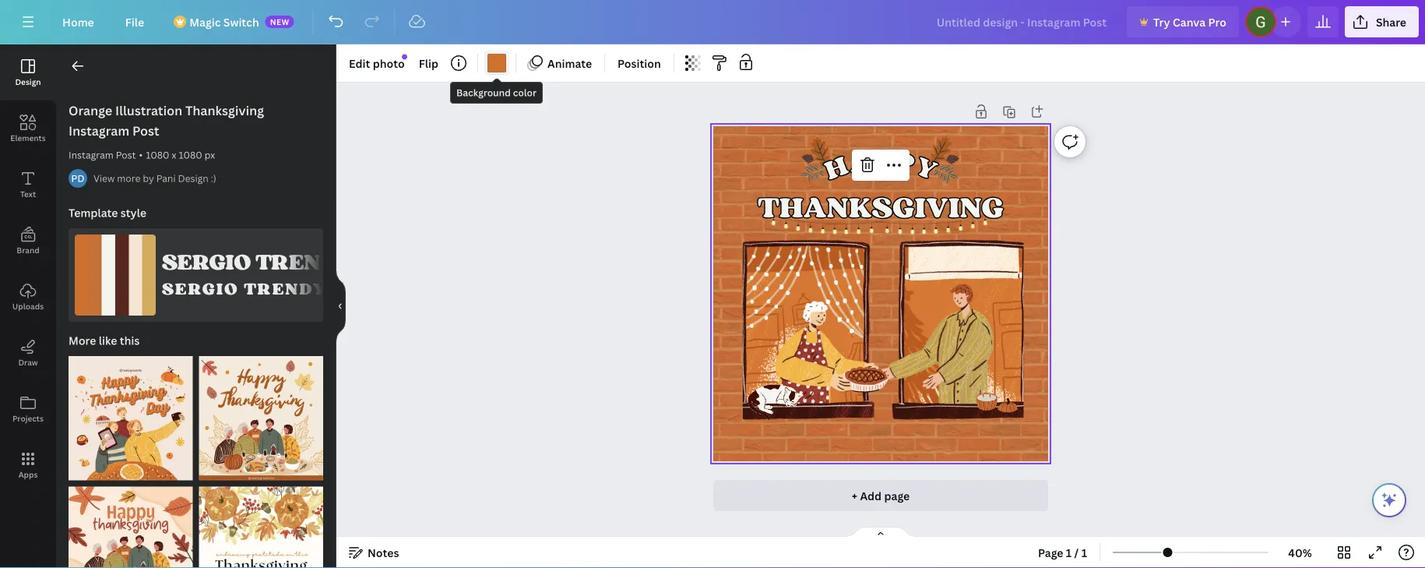 Task type: vqa. For each thing, say whether or not it's contained in the screenshot.
Text
yes



Task type: locate. For each thing, give the bounding box(es) containing it.
1 left /
[[1067, 545, 1072, 560]]

design left :)
[[178, 172, 209, 185]]

file
[[125, 14, 144, 29]]

more
[[117, 172, 141, 185]]

design up elements button
[[15, 76, 41, 87]]

share
[[1377, 14, 1407, 29]]

design button
[[0, 44, 56, 101]]

1 vertical spatial instagram
[[69, 148, 114, 161]]

0 horizontal spatial 1
[[1067, 545, 1072, 560]]

2 1 from the left
[[1082, 545, 1088, 560]]

apps
[[18, 469, 38, 480]]

1 horizontal spatial design
[[178, 172, 209, 185]]

1 vertical spatial sergio
[[162, 279, 239, 299]]

orange
[[69, 102, 112, 119]]

1080
[[146, 148, 169, 161], [179, 148, 202, 161]]

position button
[[612, 51, 668, 76]]

post up more
[[116, 148, 136, 161]]

instagram
[[69, 122, 129, 139], [69, 148, 114, 161]]

try canva pro
[[1154, 14, 1227, 29]]

1 1 from the left
[[1067, 545, 1072, 560]]

2 1080 from the left
[[179, 148, 202, 161]]

thanksgiving
[[758, 190, 1004, 225], [758, 190, 1004, 225]]

1080 x 1080 px
[[146, 148, 215, 161]]

orange watercolor happy thanksgiving instagram post image
[[199, 487, 323, 568]]

0 vertical spatial sergio
[[162, 249, 251, 275]]

+ add page button
[[714, 480, 1049, 511]]

1 sergio from the top
[[162, 249, 251, 275]]

color
[[513, 86, 537, 99]]

template
[[69, 205, 118, 220]]

orange watercolor happy thanksgiving instagram post group
[[199, 477, 323, 568]]

file button
[[113, 6, 157, 37]]

0 vertical spatial design
[[15, 76, 41, 87]]

flip button
[[413, 51, 445, 76]]

home
[[62, 14, 94, 29]]

x
[[172, 148, 176, 161]]

thanksgiving
[[185, 102, 264, 119]]

apps button
[[0, 437, 56, 493]]

post inside orange illustration thanksgiving instagram post
[[132, 122, 159, 139]]

uploads button
[[0, 269, 56, 325]]

template style
[[69, 205, 146, 220]]

view more by pani design :)
[[93, 172, 216, 185]]

page 1 / 1
[[1039, 545, 1088, 560]]

post
[[132, 122, 159, 139], [116, 148, 136, 161]]

0 vertical spatial post
[[132, 122, 159, 139]]

#db6a17 image
[[488, 54, 506, 72]]

canva
[[1173, 14, 1206, 29]]

pani design :) element
[[69, 169, 87, 188]]

switch
[[223, 14, 259, 29]]

elements
[[10, 132, 46, 143]]

0 vertical spatial trendy
[[256, 249, 353, 275]]

0 horizontal spatial 1080
[[146, 148, 169, 161]]

brand
[[17, 245, 40, 255]]

1 vertical spatial post
[[116, 148, 136, 161]]

animate
[[548, 56, 592, 71]]

#db6a17 image
[[488, 54, 506, 72]]

instagram post
[[69, 148, 136, 161]]

1080 right x
[[179, 148, 202, 161]]

side panel tab list
[[0, 44, 56, 493]]

trendy
[[256, 249, 353, 275], [244, 279, 327, 299]]

instagram down orange
[[69, 122, 129, 139]]

40%
[[1289, 545, 1313, 560]]

1080 left x
[[146, 148, 169, 161]]

edit photo
[[349, 56, 405, 71]]

1 horizontal spatial 1080
[[179, 148, 202, 161]]

+ add page
[[852, 488, 910, 503]]

/
[[1075, 545, 1079, 560]]

1 instagram from the top
[[69, 122, 129, 139]]

new image
[[402, 54, 408, 60]]

1 horizontal spatial 1
[[1082, 545, 1088, 560]]

1
[[1067, 545, 1072, 560], [1082, 545, 1088, 560]]

add
[[861, 488, 882, 503]]

h
[[820, 149, 853, 187]]

home link
[[50, 6, 107, 37]]

design
[[15, 76, 41, 87], [178, 172, 209, 185]]

view
[[93, 172, 115, 185]]

0 vertical spatial instagram
[[69, 122, 129, 139]]

design inside button
[[15, 76, 41, 87]]

beige yellow cute illustrative happy thanksgiving instagram post group
[[199, 347, 323, 480]]

show pages image
[[844, 526, 919, 538]]

brand button
[[0, 213, 56, 269]]

1 vertical spatial design
[[178, 172, 209, 185]]

0 horizontal spatial design
[[15, 76, 41, 87]]

beige yellow cute illustrative happy thanksgiving instagram post image
[[199, 356, 323, 480]]

main menu bar
[[0, 0, 1426, 44]]

instagram up view
[[69, 148, 114, 161]]

1 1080 from the left
[[146, 148, 169, 161]]

1 right /
[[1082, 545, 1088, 560]]

flip
[[419, 56, 439, 71]]

edit photo button
[[343, 51, 411, 76]]

orange illustrated happy thanksgiving day instagram post group
[[69, 477, 193, 568]]

sergio
[[162, 249, 251, 275], [162, 279, 239, 299]]

post down illustration
[[132, 122, 159, 139]]

40% button
[[1276, 540, 1326, 565]]



Task type: describe. For each thing, give the bounding box(es) containing it.
Design title text field
[[925, 6, 1121, 37]]

orange illustration thanksgiving instagram post
[[69, 102, 264, 139]]

background
[[457, 86, 511, 99]]

+
[[852, 488, 858, 503]]

:)
[[211, 172, 216, 185]]

hide image
[[336, 269, 346, 344]]

notes button
[[343, 540, 406, 565]]

view more by pani design :) button
[[93, 171, 216, 186]]

new
[[270, 16, 290, 27]]

magic switch
[[189, 14, 259, 29]]

draw button
[[0, 325, 56, 381]]

canva assistant image
[[1381, 491, 1399, 510]]

like
[[99, 333, 117, 348]]

orange playful thanksgiving instagram post image
[[69, 356, 193, 480]]

magic
[[189, 14, 221, 29]]

pani design :) image
[[69, 169, 87, 188]]

try canva pro button
[[1127, 6, 1240, 37]]

background color
[[457, 86, 537, 99]]

edit
[[349, 56, 370, 71]]

1 vertical spatial trendy
[[244, 279, 327, 299]]

page
[[885, 488, 910, 503]]

position
[[618, 56, 661, 71]]

orange playful thanksgiving instagram post group
[[69, 347, 193, 480]]

2 sergio from the top
[[162, 279, 239, 299]]

more like this
[[69, 333, 140, 348]]

orange illustrated happy thanksgiving day instagram post image
[[69, 487, 193, 568]]

uploads
[[12, 301, 44, 311]]

this
[[120, 333, 140, 348]]

pro
[[1209, 14, 1227, 29]]

more
[[69, 333, 96, 348]]

illustration
[[115, 102, 182, 119]]

notes
[[368, 545, 399, 560]]

animate button
[[523, 51, 598, 76]]

elements button
[[0, 101, 56, 157]]

try
[[1154, 14, 1171, 29]]

text button
[[0, 157, 56, 213]]

photo
[[373, 56, 405, 71]]

draw
[[18, 357, 38, 367]]

projects button
[[0, 381, 56, 437]]

page
[[1039, 545, 1064, 560]]

share button
[[1346, 6, 1420, 37]]

pani
[[156, 172, 176, 185]]

sergio trendy sergio trendy
[[162, 249, 353, 299]]

y
[[912, 149, 942, 187]]

p
[[873, 143, 893, 176]]

px
[[205, 148, 215, 161]]

style
[[121, 205, 146, 220]]

projects
[[12, 413, 44, 423]]

text
[[20, 189, 36, 199]]

by
[[143, 172, 154, 185]]

design inside "button"
[[178, 172, 209, 185]]

instagram inside orange illustration thanksgiving instagram post
[[69, 122, 129, 139]]

2 instagram from the top
[[69, 148, 114, 161]]



